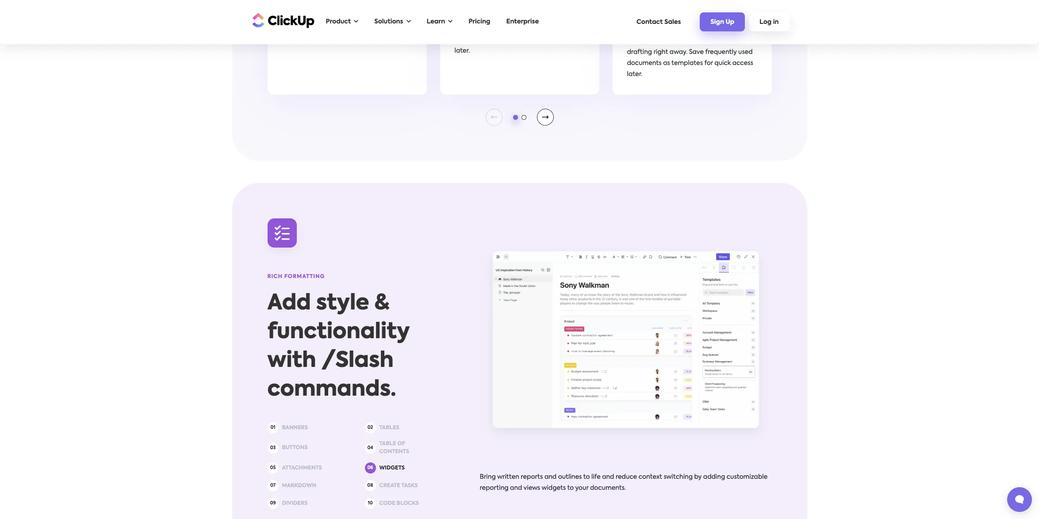 Task type: locate. For each thing, give the bounding box(es) containing it.
writing
[[297, 26, 318, 32]]

your down cancel
[[282, 26, 295, 32]]

and up line,
[[347, 15, 359, 21]]

table of contents
[[380, 442, 409, 455]]

tables
[[380, 426, 400, 431]]

bring
[[480, 475, 496, 481]]

one
[[329, 26, 341, 32]]

life
[[592, 475, 601, 481]]

1 vertical spatial as
[[664, 60, 671, 67]]

and down "written"
[[510, 486, 523, 492]]

right down the contact sales
[[654, 49, 669, 55]]

a
[[325, 37, 329, 43]]

as
[[491, 37, 498, 43], [664, 60, 671, 67]]

templates
[[509, 15, 541, 21], [499, 37, 531, 43], [682, 38, 713, 44], [672, 60, 703, 67]]

on
[[320, 26, 328, 32]]

0 vertical spatial your
[[282, 26, 295, 32]]

at
[[317, 37, 324, 43]]

learn button
[[423, 13, 457, 31]]

and
[[347, 15, 359, 21], [545, 475, 557, 481], [603, 475, 615, 481], [510, 486, 523, 492]]

1 vertical spatial quick
[[715, 60, 731, 67]]

1 vertical spatial drafting
[[627, 49, 653, 55]]

0 horizontal spatial drafting
[[455, 26, 480, 32]]

1 vertical spatial easily
[[627, 38, 645, 44]]

pricing
[[469, 19, 491, 25]]

0 vertical spatial for
[[532, 37, 541, 43]]

1 vertical spatial your
[[576, 486, 589, 492]]

learn
[[427, 19, 445, 25]]

1 horizontal spatial as
[[664, 60, 671, 67]]

enterprise link
[[502, 13, 544, 31]]

0 horizontal spatial easily access doc templates to start drafting right away. save frequently used documents as templates for quick access later.
[[455, 15, 581, 54]]

switching
[[664, 475, 693, 481]]

1 horizontal spatial doc
[[669, 38, 680, 44]]

product button
[[322, 13, 363, 31]]

views
[[524, 486, 541, 492]]

documents down contact
[[627, 60, 662, 67]]

1 vertical spatial doc
[[669, 38, 680, 44]]

for
[[532, 37, 541, 43], [705, 60, 714, 67]]

1 vertical spatial frequently
[[706, 49, 737, 55]]

with
[[268, 351, 316, 372]]

0 vertical spatial later.
[[455, 48, 470, 54]]

used
[[566, 26, 581, 32], [739, 49, 753, 55]]

create tasks
[[380, 484, 418, 489]]

frequently down enterprise
[[533, 26, 565, 32]]

away. down enterprise
[[497, 26, 515, 32]]

0 vertical spatial away.
[[497, 26, 515, 32]]

clickup image
[[250, 12, 315, 29]]

as down pricing link
[[491, 37, 498, 43]]

1 vertical spatial documents
[[627, 60, 662, 67]]

1 horizontal spatial easily access doc templates to start drafting right away. save frequently used documents as templates for quick access later.
[[627, 38, 754, 78]]

1 horizontal spatial documents
[[627, 60, 662, 67]]

quick down enterprise link
[[542, 37, 559, 43]]

log in link
[[749, 12, 790, 31]]

easily down contact
[[627, 38, 645, 44]]

doc down the sales
[[669, 38, 680, 44]]

1 vertical spatial used
[[739, 49, 753, 55]]

0 horizontal spatial documents
[[455, 37, 489, 43]]

0 horizontal spatial doc
[[496, 15, 508, 21]]

save down enterprise
[[517, 26, 532, 32]]

to right enterprise
[[542, 15, 549, 21]]

1 horizontal spatial right
[[654, 49, 669, 55]]

documents.
[[590, 486, 627, 492]]

time.
[[331, 37, 346, 43]]

start right enterprise
[[550, 15, 565, 21]]

0 vertical spatial drafting
[[455, 26, 480, 32]]

0 horizontal spatial quick
[[542, 37, 559, 43]]

1 vertical spatial save
[[690, 49, 704, 55]]

easily
[[455, 15, 472, 21], [627, 38, 645, 44]]

contents
[[380, 450, 409, 455]]

right down pricing
[[481, 26, 496, 32]]

1 horizontal spatial quick
[[715, 60, 731, 67]]

commands.
[[268, 380, 396, 401]]

away. down the sales
[[670, 49, 688, 55]]

written
[[498, 475, 520, 481]]

1 vertical spatial start
[[723, 38, 738, 44]]

sales
[[665, 19, 681, 25]]

0 vertical spatial as
[[491, 37, 498, 43]]

reports
[[521, 475, 543, 481]]

away.
[[497, 26, 515, 32], [670, 49, 688, 55]]

0 vertical spatial start
[[550, 15, 565, 21]]

0 vertical spatial easily
[[455, 15, 472, 21]]

0 horizontal spatial for
[[532, 37, 541, 43]]

bring written reports and outlines to life and reduce context switching by adding customizable reporting and views widgets to your documents.
[[480, 475, 768, 492]]

to down sign
[[715, 38, 721, 44]]

drafting down pricing
[[455, 26, 480, 32]]

quick
[[542, 37, 559, 43], [715, 60, 731, 67]]

contact sales button
[[633, 14, 686, 29]]

easily access doc templates to start drafting right away. save frequently used documents as templates for quick access later. link
[[613, 0, 772, 95]]

sentence,
[[356, 26, 386, 32]]

1 horizontal spatial drafting
[[627, 49, 653, 55]]

easily right learn
[[455, 15, 472, 21]]

0 vertical spatial doc
[[496, 15, 508, 21]]

0 vertical spatial used
[[566, 26, 581, 32]]

table
[[380, 442, 396, 447]]

save down the sign up button
[[690, 49, 704, 55]]

to
[[542, 15, 549, 21], [715, 38, 721, 44], [584, 475, 590, 481], [568, 486, 574, 492]]

add style & functionality with /slash commands.
[[268, 294, 410, 401]]

sign
[[711, 19, 725, 25]]

style
[[316, 294, 369, 315]]

pricing link
[[464, 13, 495, 31]]

1 horizontal spatial for
[[705, 60, 714, 67]]

start
[[550, 15, 565, 21], [723, 38, 738, 44]]

drafting down contact
[[627, 49, 653, 55]]

quick down sign up
[[715, 60, 731, 67]]

your down "outlines"
[[576, 486, 589, 492]]

1 horizontal spatial save
[[690, 49, 704, 55]]

contact
[[637, 19, 663, 25]]

1 horizontal spatial frequently
[[706, 49, 737, 55]]

0 vertical spatial save
[[517, 26, 532, 32]]

documents
[[455, 37, 489, 43], [627, 60, 662, 67]]

cancel out the noise and concentrate your writing on one line, sentence, or paragraph at a time.
[[282, 15, 398, 43]]

frequently down sign up
[[706, 49, 737, 55]]

documents down pricing link
[[455, 37, 489, 43]]

0 horizontal spatial as
[[491, 37, 498, 43]]

log
[[760, 19, 772, 25]]

0 vertical spatial right
[[481, 26, 496, 32]]

right
[[481, 26, 496, 32], [654, 49, 669, 55]]

0 horizontal spatial frequently
[[533, 26, 565, 32]]

your inside the cancel out the noise and concentrate your writing on one line, sentence, or paragraph at a time.
[[282, 26, 295, 32]]

1 horizontal spatial later.
[[627, 71, 643, 78]]

doc right pricing
[[496, 15, 508, 21]]

as down the sales
[[664, 60, 671, 67]]

later.
[[455, 48, 470, 54], [627, 71, 643, 78]]

0 horizontal spatial used
[[566, 26, 581, 32]]

and inside the cancel out the noise and concentrate your writing on one line, sentence, or paragraph at a time.
[[347, 15, 359, 21]]

your
[[282, 26, 295, 32], [576, 486, 589, 492]]

solutions
[[375, 19, 404, 25]]

frequently
[[533, 26, 565, 32], [706, 49, 737, 55]]

for down sign
[[705, 60, 714, 67]]

save
[[517, 26, 532, 32], [690, 49, 704, 55]]

0 horizontal spatial save
[[517, 26, 532, 32]]

start down the up
[[723, 38, 738, 44]]

1 horizontal spatial your
[[576, 486, 589, 492]]

1 vertical spatial later.
[[627, 71, 643, 78]]

0 horizontal spatial your
[[282, 26, 295, 32]]

markdown
[[282, 484, 317, 489]]

1 vertical spatial away.
[[670, 49, 688, 55]]

access
[[474, 15, 494, 21], [560, 37, 581, 43], [646, 38, 667, 44], [733, 60, 754, 67]]

for down enterprise link
[[532, 37, 541, 43]]

solutions button
[[370, 13, 415, 31]]

1 horizontal spatial start
[[723, 38, 738, 44]]

/slash
[[322, 351, 394, 372]]

easily access doc templates to start drafting right away. save frequently used documents as templates for quick access later.
[[455, 15, 581, 54], [627, 38, 754, 78]]

code
[[380, 501, 396, 507]]

1 vertical spatial right
[[654, 49, 669, 55]]

noise
[[329, 15, 345, 21]]



Task type: vqa. For each thing, say whether or not it's contained in the screenshot.
log in
yes



Task type: describe. For each thing, give the bounding box(es) containing it.
0 vertical spatial documents
[[455, 37, 489, 43]]

dividers
[[282, 501, 308, 507]]

focus mode image
[[542, 116, 549, 119]]

sign up button
[[700, 12, 746, 31]]

adding
[[704, 475, 726, 481]]

to left life on the bottom right of page
[[584, 475, 590, 481]]

0 horizontal spatial later.
[[455, 48, 470, 54]]

blocks
[[397, 501, 419, 507]]

1 horizontal spatial easily
[[627, 38, 645, 44]]

context
[[639, 475, 663, 481]]

banners
[[282, 426, 308, 431]]

the
[[317, 15, 328, 21]]

and up widgets
[[545, 475, 557, 481]]

rich formatting
[[268, 275, 325, 280]]

and up documents.
[[603, 475, 615, 481]]

sign up
[[711, 19, 735, 25]]

1 horizontal spatial away.
[[670, 49, 688, 55]]

card navigation navigation
[[513, 115, 527, 120]]

0 horizontal spatial away.
[[497, 26, 515, 32]]

0 vertical spatial frequently
[[533, 26, 565, 32]]

reduce
[[616, 475, 638, 481]]

in
[[774, 19, 779, 25]]

concentrate
[[360, 15, 398, 21]]

line,
[[342, 26, 354, 32]]

contact sales
[[637, 19, 681, 25]]

widgets
[[380, 466, 405, 471]]

0 vertical spatial quick
[[542, 37, 559, 43]]

paragraph
[[282, 37, 315, 43]]

or
[[387, 26, 393, 32]]

product
[[326, 19, 351, 25]]

add
[[268, 294, 311, 315]]

up
[[726, 19, 735, 25]]

0 horizontal spatial start
[[550, 15, 565, 21]]

log in
[[760, 19, 779, 25]]

code blocks
[[380, 501, 419, 507]]

enterprise
[[507, 19, 539, 25]]

formatting
[[285, 275, 325, 280]]

cancel out the noise and concentrate your writing on one line, sentence, or paragraph at a time. link
[[268, 0, 427, 95]]

save inside easily access doc templates to start drafting right away. save frequently used documents as templates for quick access later. link
[[690, 49, 704, 55]]

06 widgets image
[[480, 243, 772, 446]]

outlines
[[559, 475, 582, 481]]

your inside bring written reports and outlines to life and reduce context switching by adding customizable reporting and views widgets to your documents.
[[576, 486, 589, 492]]

out
[[306, 15, 316, 21]]

tasks
[[402, 484, 418, 489]]

1 vertical spatial for
[[705, 60, 714, 67]]

reporting
[[480, 486, 509, 492]]

of
[[398, 442, 405, 447]]

customizable
[[727, 475, 768, 481]]

buttons
[[282, 446, 308, 451]]

attachments
[[282, 466, 322, 471]]

0 horizontal spatial right
[[481, 26, 496, 32]]

rich
[[268, 275, 283, 280]]

by
[[695, 475, 702, 481]]

functionality
[[268, 322, 410, 344]]

1 horizontal spatial used
[[739, 49, 753, 55]]

cancel
[[282, 15, 304, 21]]

to down "outlines"
[[568, 486, 574, 492]]

&
[[375, 294, 390, 315]]

easily access doc templates to start drafting right away. save frequently used documents as templates for quick access later. inside easily access doc templates to start drafting right away. save frequently used documents as templates for quick access later. link
[[627, 38, 754, 78]]

widgets
[[542, 486, 566, 492]]

create
[[380, 484, 401, 489]]

0 horizontal spatial easily
[[455, 15, 472, 21]]



